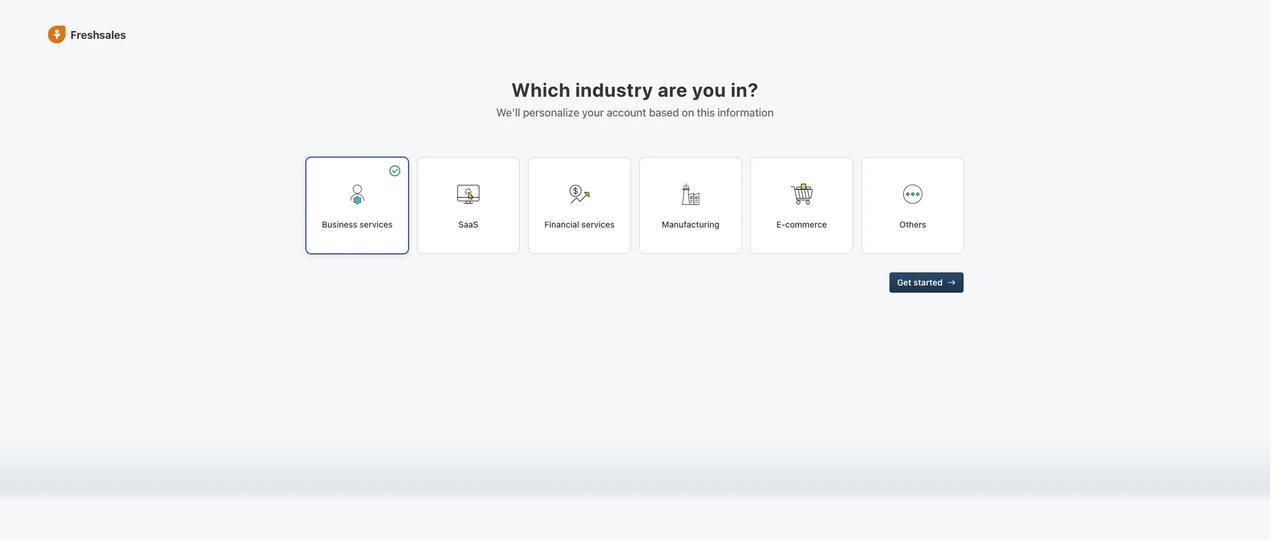 Task type: locate. For each thing, give the bounding box(es) containing it.
to left add
[[267, 189, 274, 198]]

add
[[276, 189, 289, 198]]

financial
[[544, 219, 579, 230]]

your
[[582, 106, 604, 119]]

financial services
[[544, 219, 615, 230]]

product logo freshsales image
[[48, 26, 66, 44]]

1 horizontal spatial services
[[582, 219, 615, 230]]

add meeting
[[277, 440, 320, 449]]

e-commerce
[[776, 219, 827, 230]]

industry
[[575, 78, 653, 101]]

1 services from the left
[[360, 219, 393, 230]]

sales qualified lead
[[235, 147, 317, 157]]

(sample)
[[515, 252, 546, 261]]

apps in marketplace
[[75, 439, 153, 449]]

based
[[649, 106, 679, 119]]

services down business services icon
[[360, 219, 393, 230]]

glendale, arizona, usa
[[238, 253, 320, 262]]

services
[[360, 219, 393, 230], [582, 219, 615, 230]]

saas icon image
[[454, 180, 483, 209]]

services down financial services icon on the left of the page
[[582, 219, 615, 230]]

1 horizontal spatial qualified
[[861, 149, 892, 158]]

meeting
[[292, 440, 320, 449]]

to
[[267, 189, 274, 198], [340, 481, 348, 491]]

arizona,
[[274, 253, 303, 262]]

1 vertical spatial to
[[340, 481, 348, 491]]

an
[[265, 481, 276, 491]]

manufacturing
[[662, 219, 720, 230]]

are
[[658, 78, 688, 101]]

an email was sent to jane
[[265, 481, 369, 491]]

which industry are you in? we'll personalize your account based on this information
[[496, 78, 774, 119]]

janesampleton@gmail.com link
[[712, 251, 807, 263]]

new
[[425, 149, 440, 158]]

9 days ago
[[265, 494, 302, 503]]

e-commerce icon image
[[787, 180, 816, 209]]

business
[[322, 219, 357, 230]]

information
[[718, 106, 774, 119]]

Search your CRM... text field
[[53, 29, 172, 49]]

new link
[[355, 146, 503, 161]]

e-
[[776, 219, 785, 230]]

0 horizontal spatial qualified
[[259, 147, 295, 157]]

was
[[302, 481, 318, 491]]

get started
[[897, 277, 943, 287]]

jane
[[350, 481, 369, 491]]

container_wx8msf4aqz5i3rn1 image inside add meeting link
[[265, 440, 274, 449]]

manufacturing icon image
[[676, 180, 705, 209]]

2 services from the left
[[582, 219, 615, 230]]

freshsales
[[70, 28, 126, 41]]

days
[[272, 494, 288, 503]]

business services
[[322, 219, 393, 230]]

others
[[899, 219, 926, 230]]

to right sent
[[340, 481, 348, 491]]

ago
[[290, 494, 302, 503]]

qualified
[[259, 147, 295, 157], [861, 149, 892, 158]]

saas
[[458, 219, 478, 230]]

services for business services
[[360, 219, 393, 230]]

0 horizontal spatial services
[[360, 219, 393, 230]]

janesampleton@gmail.com
[[712, 252, 807, 261]]

tags
[[291, 189, 306, 198]]

business services icon image
[[343, 180, 372, 209]]

0 horizontal spatial to
[[267, 189, 274, 198]]

container_wx8msf4aqz5i3rn1 image
[[241, 431, 253, 443], [265, 440, 274, 449], [369, 482, 378, 490], [241, 486, 253, 498]]

apps
[[75, 439, 95, 449]]



Task type: describe. For each thing, give the bounding box(es) containing it.
others icon image
[[899, 180, 927, 209]]

contacted
[[563, 149, 599, 158]]

phone image
[[13, 495, 25, 507]]

qualified link
[[799, 146, 947, 161]]

commerce
[[785, 219, 827, 230]]

add meeting link
[[265, 439, 380, 450]]

arrow right image
[[948, 278, 956, 287]]

sales qualified lead link
[[235, 142, 327, 158]]

contacted link
[[503, 146, 651, 161]]

personalize
[[523, 106, 579, 119]]

interested button
[[651, 146, 799, 161]]

click
[[247, 189, 265, 198]]

financial services icon image
[[565, 180, 594, 209]]

lead
[[297, 147, 317, 157]]

widgetz.io (sample)
[[475, 252, 546, 261]]

add
[[277, 440, 290, 449]]

interested
[[709, 149, 744, 158]]

services for financial services
[[582, 219, 615, 230]]

usa
[[305, 253, 320, 262]]

sales
[[235, 147, 257, 157]]

in?
[[731, 78, 759, 101]]

we'll
[[496, 106, 520, 119]]

marketplace
[[106, 439, 153, 449]]

1 horizontal spatial to
[[340, 481, 348, 491]]

sent
[[320, 481, 338, 491]]

interested link
[[651, 146, 799, 161]]

get
[[897, 277, 911, 287]]

started
[[914, 277, 943, 287]]

email
[[278, 481, 300, 491]]

widgetz.io
[[475, 252, 513, 261]]

phone element
[[7, 489, 31, 513]]

click to add tags
[[247, 189, 306, 198]]

9
[[265, 494, 270, 503]]

this
[[697, 106, 715, 119]]

get started button
[[889, 272, 964, 293]]

which
[[511, 78, 571, 101]]

qualified inside 'link'
[[259, 147, 295, 157]]

on
[[682, 106, 694, 119]]

account
[[607, 106, 646, 119]]

0 vertical spatial to
[[267, 189, 274, 198]]

in
[[97, 439, 104, 449]]

glendale,
[[238, 253, 272, 262]]

you
[[692, 78, 726, 101]]

glendale, arizona, usa link
[[238, 253, 320, 262]]

widgetz.io (sample) link
[[475, 252, 546, 261]]



Task type: vqa. For each thing, say whether or not it's contained in the screenshot.
(
no



